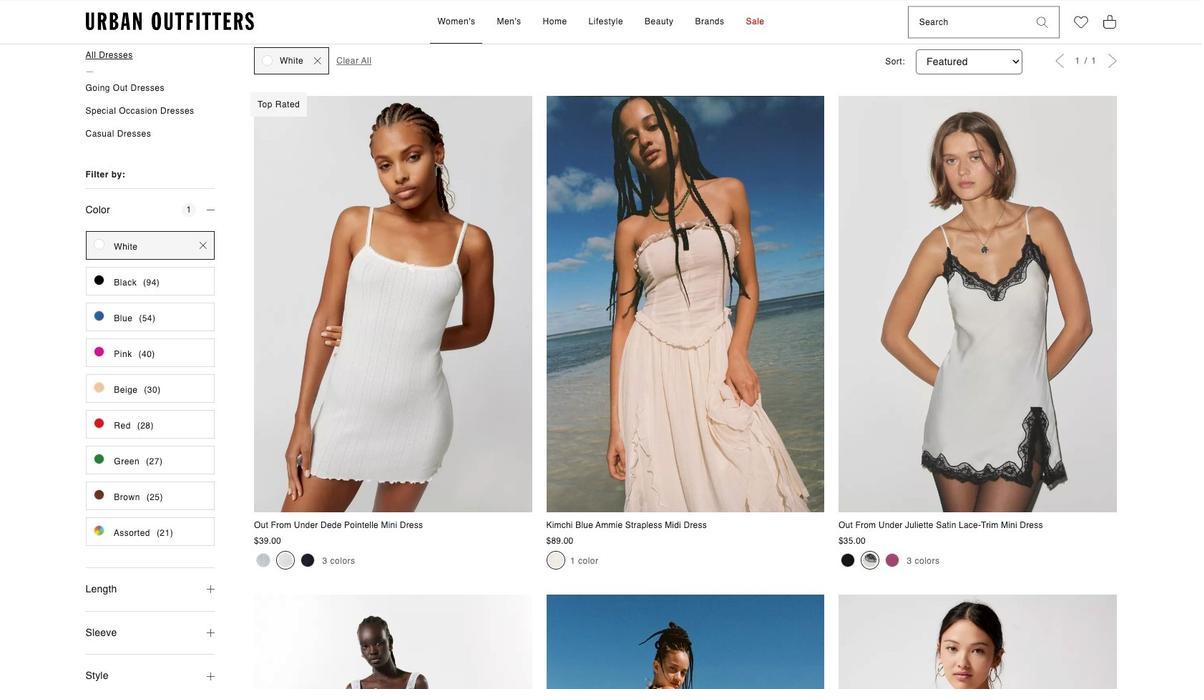 Task type: describe. For each thing, give the bounding box(es) containing it.
clear image
[[200, 242, 207, 249]]

my shopping bag image
[[1102, 14, 1117, 30]]

Search text field
[[908, 7, 1026, 38]]

black image
[[301, 553, 315, 567]]

original price: $39.00 element
[[254, 536, 281, 546]]

ivory image
[[548, 553, 563, 567]]

out from under dede pointelle mini dress image
[[254, 96, 532, 512]]

original price: $35.00 element
[[839, 536, 866, 546]]

original price: $89.00 element
[[546, 536, 573, 546]]

sky image
[[256, 553, 270, 567]]

white + black image
[[863, 553, 877, 567]]



Task type: vqa. For each thing, say whether or not it's contained in the screenshot.
first Black "icon" from the left
yes



Task type: locate. For each thing, give the bounding box(es) containing it.
lioness drop-waist mini dress image
[[254, 594, 532, 689]]

uo everleigh halter midi dress image
[[546, 594, 824, 689]]

out from under juliette satin lace-trim mini dress image
[[839, 96, 1117, 512]]

uo bella bow-back satin mini dress image
[[839, 594, 1117, 689]]

fuchsia image
[[885, 553, 899, 567]]

black image
[[841, 553, 855, 567]]

search image
[[1036, 17, 1048, 28]]

kimchi blue ammie strapless midi dress image
[[546, 96, 824, 512]]

None search field
[[908, 7, 1026, 38]]

main navigation element
[[309, 1, 893, 44]]

favorites image
[[1074, 15, 1088, 29]]

white image
[[278, 553, 293, 567]]

urban outfitters image
[[86, 12, 254, 31]]



